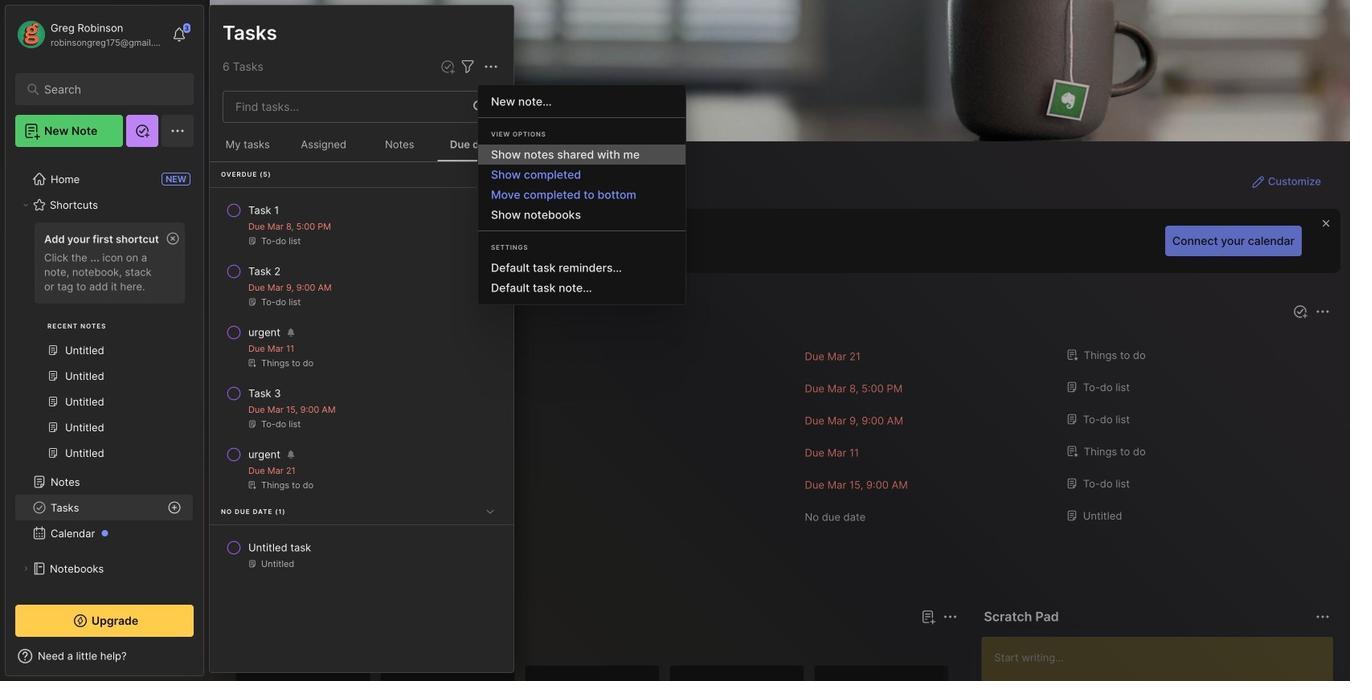 Task type: vqa. For each thing, say whether or not it's contained in the screenshot.
Dropdown List Menu
yes



Task type: locate. For each thing, give the bounding box(es) containing it.
group
[[15, 218, 193, 476]]

tree
[[6, 157, 203, 669]]

dropdown list menu
[[478, 145, 686, 225], [478, 258, 686, 298]]

1 dropdown list menu from the top
[[478, 145, 686, 225]]

tab
[[292, 637, 357, 656]]

More actions and view options field
[[477, 57, 501, 77]]

0 vertical spatial dropdown list menu
[[478, 145, 686, 225]]

more actions and view options image
[[481, 57, 501, 77]]

group inside the main element
[[15, 218, 193, 476]]

new task image
[[440, 59, 456, 75]]

urgent 2 cell
[[248, 325, 281, 341]]

row group
[[210, 162, 514, 591], [236, 341, 1334, 534], [236, 666, 1350, 682]]

task 2 1 cell
[[248, 264, 281, 280]]

1 vertical spatial dropdown list menu
[[478, 258, 686, 298]]

2 row from the top
[[216, 257, 507, 315]]

menu item
[[478, 145, 686, 165]]

row
[[216, 196, 507, 254], [216, 257, 507, 315], [216, 318, 507, 376], [216, 379, 507, 437], [216, 440, 507, 498], [216, 534, 507, 577]]

new task image
[[1292, 304, 1309, 320]]

urgent 4 cell
[[248, 447, 281, 463]]

None search field
[[44, 80, 172, 99]]

collapse 05_nodate image
[[482, 504, 498, 520]]

Start writing… text field
[[995, 637, 1333, 682]]

Search text field
[[44, 82, 172, 97]]

2 dropdown list menu from the top
[[478, 258, 686, 298]]

task 3 3 cell
[[248, 386, 281, 402]]

expand notebooks image
[[21, 564, 31, 574]]

Find tasks… text field
[[226, 94, 464, 120]]

5 row from the top
[[216, 440, 507, 498]]

collapse 00_overdue image
[[482, 166, 498, 182]]

4 row from the top
[[216, 379, 507, 437]]



Task type: describe. For each thing, give the bounding box(es) containing it.
6 row from the top
[[216, 534, 507, 577]]

filter tasks image
[[458, 57, 477, 77]]

untitled task 0 cell
[[248, 540, 311, 556]]

none search field inside the main element
[[44, 80, 172, 99]]

tree inside the main element
[[6, 157, 203, 669]]

WHAT'S NEW field
[[6, 644, 203, 670]]

3 row from the top
[[216, 318, 507, 376]]

Filter tasks field
[[458, 57, 477, 77]]

click to collapse image
[[203, 652, 215, 671]]

main element
[[0, 0, 209, 682]]

Account field
[[15, 18, 164, 51]]

task 1 0 cell
[[248, 203, 279, 219]]

1 row from the top
[[216, 196, 507, 254]]



